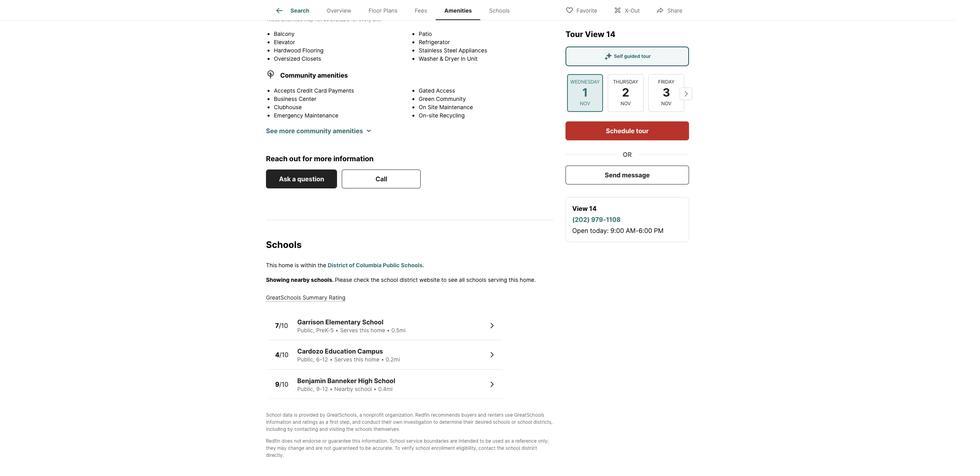 Task type: describe. For each thing, give the bounding box(es) containing it.
access
[[436, 87, 455, 94]]

see
[[266, 127, 278, 135]]

center
[[299, 95, 317, 102]]

1 horizontal spatial unit
[[373, 16, 381, 22]]

x-out button
[[607, 2, 647, 18]]

to
[[395, 446, 400, 452]]

message
[[622, 171, 650, 179]]

school service boundaries are intended to be used as a reference only; they may change and are not
[[266, 439, 549, 452]]

979-
[[591, 216, 606, 224]]

appliances
[[459, 47, 487, 53]]

0 vertical spatial not
[[315, 16, 322, 22]]

public inside gated access green community on site maintenance on-site recycling public transportation
[[419, 120, 435, 127]]

tour inside option
[[641, 53, 651, 59]]

greatschools inside , a nonprofit organization. redfin recommends buyers and renters use greatschools information and ratings as a
[[514, 413, 544, 419]]

nearby
[[334, 386, 353, 393]]

schools tab
[[481, 1, 519, 20]]

.
[[423, 262, 424, 269]]

0 vertical spatial schools
[[466, 277, 487, 283]]

ask a question
[[279, 175, 324, 183]]

these amenities may not be available for every unit
[[266, 16, 381, 22]]

or
[[623, 151, 632, 159]]

balcony elevator hardwood flooring oversized closets
[[274, 30, 324, 62]]

desired
[[475, 420, 492, 426]]

call
[[376, 175, 387, 183]]

schools.
[[311, 277, 334, 283]]

0 vertical spatial are
[[450, 439, 457, 445]]

1 horizontal spatial by
[[320, 413, 325, 419]]

0 vertical spatial may
[[304, 16, 313, 22]]

(202)
[[572, 216, 590, 224]]

does
[[282, 439, 293, 445]]

0 vertical spatial information
[[333, 155, 374, 163]]

garrison elementary school public, prek-5 • serves this home • 0.5mi
[[297, 318, 406, 334]]

14 inside view 14 (202) 979-1108 open today: 9:00 am-6:00 pm
[[589, 205, 597, 213]]

&
[[440, 55, 443, 62]]

high
[[358, 377, 373, 385]]

home for cardozo education campus
[[365, 357, 380, 363]]

5
[[331, 327, 334, 334]]

maintenance inside accepts credit card payments business center clubhouse emergency maintenance extra storage
[[305, 112, 338, 119]]

be inside guaranteed to be accurate. to verify school enrollment eligibility, contact the school district directly.
[[366, 446, 371, 452]]

0 horizontal spatial schools
[[266, 240, 302, 251]]

garrison
[[297, 318, 324, 326]]

maintenance inside gated access green community on site maintenance on-site recycling public transportation
[[439, 104, 473, 110]]

self
[[614, 53, 623, 59]]

wednesday
[[571, 79, 600, 85]]

floor plans
[[369, 7, 398, 14]]

including
[[266, 427, 286, 433]]

recommends
[[431, 413, 460, 419]]

pm
[[654, 227, 664, 235]]

see
[[448, 277, 458, 283]]

and up contacting
[[293, 420, 301, 426]]

recycling
[[440, 112, 465, 119]]

may inside school service boundaries are intended to be used as a reference only; they may change and are not
[[277, 446, 287, 452]]

closets
[[302, 55, 321, 62]]

please
[[335, 277, 352, 283]]

send
[[605, 171, 621, 179]]

view inside view 14 (202) 979-1108 open today: 9:00 am-6:00 pm
[[572, 205, 588, 213]]

• left 0.4mi
[[374, 386, 377, 393]]

contacting
[[294, 427, 318, 433]]

public, for garrison elementary school
[[297, 327, 315, 334]]

school inside benjamin banneker high school public, 9-12 • nearby school • 0.4mi
[[374, 377, 395, 385]]

community
[[297, 127, 331, 135]]

as inside school service boundaries are intended to be used as a reference only; they may change and are not
[[505, 439, 510, 445]]

within
[[301, 262, 316, 269]]

these
[[266, 16, 280, 22]]

guaranteed
[[333, 446, 358, 452]]

benjamin
[[297, 377, 326, 385]]

directly.
[[266, 453, 284, 459]]

nov for 2
[[621, 101, 631, 107]]

data
[[283, 413, 293, 419]]

all
[[459, 277, 465, 283]]

and up "desired"
[[478, 413, 486, 419]]

2
[[622, 86, 630, 100]]

2 vertical spatial schools
[[355, 427, 372, 433]]

1 horizontal spatial for
[[351, 16, 358, 22]]

0 horizontal spatial not
[[294, 439, 301, 445]]

check
[[354, 277, 369, 283]]

first step, and conduct their own investigation to determine their desired schools or school districts, including by contacting and visiting the schools themselves.
[[266, 420, 553, 433]]

to left see
[[441, 277, 447, 283]]

• right 9-
[[330, 386, 333, 393]]

/10 for 7
[[279, 322, 288, 330]]

school inside school service boundaries are intended to be used as a reference only; they may change and are not
[[390, 439, 405, 445]]

a inside school service boundaries are intended to be used as a reference only; they may change and are not
[[511, 439, 514, 445]]

6-
[[316, 357, 322, 363]]

reach out for more information
[[266, 155, 374, 163]]

ratings
[[302, 420, 318, 426]]

serves for elementary
[[340, 327, 358, 334]]

green
[[419, 95, 435, 102]]

reference
[[515, 439, 537, 445]]

use
[[505, 413, 513, 419]]

redfin does not endorse or guarantee this information.
[[266, 439, 388, 445]]

schools inside "tab"
[[489, 7, 510, 14]]

on
[[419, 104, 426, 110]]

and down ,
[[352, 420, 361, 426]]

2 their from the left
[[464, 420, 474, 426]]

guaranteed to be accurate. to verify school enrollment eligibility, contact the school district directly.
[[266, 446, 537, 459]]

stainless
[[419, 47, 442, 53]]

this up guaranteed
[[352, 439, 361, 445]]

public, inside benjamin banneker high school public, 9-12 • nearby school • 0.4mi
[[297, 386, 315, 393]]

is for within
[[295, 262, 299, 269]]

site
[[429, 112, 438, 119]]

and up redfin does not endorse or guarantee this information. at the left bottom of the page
[[319, 427, 328, 433]]

favorite
[[577, 7, 597, 14]]

showing
[[266, 277, 290, 283]]

step,
[[340, 420, 351, 426]]

to inside first step, and conduct their own investigation to determine their desired schools or school districts, including by contacting and visiting the schools themselves.
[[434, 420, 438, 426]]

fees
[[415, 7, 427, 14]]

am-
[[626, 227, 639, 235]]

they
[[266, 446, 276, 452]]

thursday
[[613, 79, 639, 85]]

0 vertical spatial 14
[[606, 30, 616, 39]]

self guided tour list box
[[566, 47, 689, 66]]

only;
[[538, 439, 549, 445]]

1 vertical spatial for
[[302, 155, 312, 163]]

see more community amenities button
[[266, 126, 371, 136]]

amenities
[[445, 7, 472, 14]]

9-
[[316, 386, 322, 393]]

0 vertical spatial be
[[323, 16, 329, 22]]

washer
[[419, 55, 438, 62]]

information inside , a nonprofit organization. redfin recommends buyers and renters use greatschools information and ratings as a
[[266, 420, 291, 426]]

school down the district of columbia public schools link
[[381, 277, 398, 283]]

available
[[330, 16, 350, 22]]

rating
[[329, 294, 346, 301]]

x-out
[[625, 7, 640, 14]]

see more community amenities
[[266, 127, 363, 135]]

tour inside button
[[636, 127, 649, 135]]

hardwood
[[274, 47, 301, 53]]

gated access green community on site maintenance on-site recycling public transportation
[[419, 87, 475, 127]]

a inside button
[[292, 175, 296, 183]]

contact
[[479, 446, 496, 452]]

,
[[357, 413, 358, 419]]

columbia
[[356, 262, 382, 269]]

as inside , a nonprofit organization. redfin recommends buyers and renters use greatschools information and ratings as a
[[319, 420, 324, 426]]

x-
[[625, 7, 631, 14]]



Task type: vqa. For each thing, say whether or not it's contained in the screenshot.


Task type: locate. For each thing, give the bounding box(es) containing it.
and inside school service boundaries are intended to be used as a reference only; they may change and are not
[[306, 446, 314, 452]]

by up does
[[288, 427, 293, 433]]

floor plans tab
[[360, 1, 406, 20]]

1 horizontal spatial more
[[314, 155, 332, 163]]

2 vertical spatial schools
[[401, 262, 423, 269]]

0 horizontal spatial or
[[322, 439, 327, 445]]

0 vertical spatial schools
[[489, 7, 510, 14]]

be
[[323, 16, 329, 22], [486, 439, 491, 445], [366, 446, 371, 452]]

a right ask
[[292, 175, 296, 183]]

tab list containing search
[[266, 0, 525, 20]]

view up '(202)'
[[572, 205, 588, 213]]

1 vertical spatial be
[[486, 439, 491, 445]]

to up contact
[[480, 439, 484, 445]]

7
[[275, 322, 279, 330]]

amenities tab
[[436, 1, 481, 20]]

is right data
[[294, 413, 298, 419]]

community
[[280, 71, 316, 79], [436, 95, 466, 102]]

4 /10
[[275, 351, 289, 359]]

school data is provided by greatschools
[[266, 413, 357, 419]]

school inside garrison elementary school public, prek-5 • serves this home • 0.5mi
[[362, 318, 384, 326]]

0 vertical spatial more
[[279, 127, 295, 135]]

1 vertical spatial schools
[[493, 420, 510, 426]]

a left first
[[326, 420, 328, 426]]

gated
[[419, 87, 435, 94]]

1 horizontal spatial not
[[315, 16, 322, 22]]

view right tour
[[585, 30, 605, 39]]

verify
[[402, 446, 414, 452]]

tour right guided
[[641, 53, 651, 59]]

not inside school service boundaries are intended to be used as a reference only; they may change and are not
[[324, 446, 331, 452]]

2 horizontal spatial schools
[[489, 7, 510, 14]]

nov for 3
[[661, 101, 672, 107]]

1 horizontal spatial information
[[333, 155, 374, 163]]

tour
[[641, 53, 651, 59], [636, 127, 649, 135]]

school left data
[[266, 413, 281, 419]]

• left 0.5mi
[[387, 327, 390, 334]]

1 12 from the top
[[322, 357, 328, 363]]

the inside guaranteed to be accurate. to verify school enrollment eligibility, contact the school district directly.
[[497, 446, 504, 452]]

unit
[[289, 4, 301, 12], [373, 16, 381, 22]]

may
[[304, 16, 313, 22], [277, 446, 287, 452]]

1 vertical spatial by
[[288, 427, 293, 433]]

own
[[393, 420, 403, 426]]

0 horizontal spatial community
[[280, 71, 316, 79]]

1 horizontal spatial district
[[522, 446, 537, 452]]

home inside cardozo education campus public, 6-12 • serves this home • 0.2mi
[[365, 357, 380, 363]]

schools down renters
[[493, 420, 510, 426]]

district down reference in the right bottom of the page
[[522, 446, 537, 452]]

1 vertical spatial district
[[522, 446, 537, 452]]

2 vertical spatial not
[[324, 446, 331, 452]]

the inside first step, and conduct their own investigation to determine their desired schools or school districts, including by contacting and visiting the schools themselves.
[[346, 427, 354, 433]]

home right the this at the left bottom
[[279, 262, 293, 269]]

12 inside benjamin banneker high school public, 9-12 • nearby school • 0.4mi
[[322, 386, 328, 393]]

next image
[[680, 88, 692, 100]]

0 vertical spatial district
[[400, 277, 418, 283]]

as right ratings
[[319, 420, 324, 426]]

1 horizontal spatial may
[[304, 16, 313, 22]]

0 vertical spatial as
[[319, 420, 324, 426]]

/10 for 4
[[280, 351, 289, 359]]

a right ,
[[360, 413, 362, 419]]

for left every
[[351, 16, 358, 22]]

/10 left benjamin
[[279, 381, 289, 389]]

0 horizontal spatial public
[[383, 262, 400, 269]]

school left the districts,
[[518, 420, 532, 426]]

in
[[461, 55, 466, 62]]

share
[[668, 7, 683, 14]]

14 up (202) 979-1108 link
[[589, 205, 597, 213]]

2 vertical spatial public,
[[297, 386, 315, 393]]

0 horizontal spatial their
[[382, 420, 392, 426]]

serving
[[488, 277, 507, 283]]

is for provided
[[294, 413, 298, 419]]

• right 5
[[335, 327, 339, 334]]

0 horizontal spatial district
[[400, 277, 418, 283]]

is left within
[[295, 262, 299, 269]]

enrollment
[[432, 446, 455, 452]]

the right within
[[318, 262, 326, 269]]

public down on-
[[419, 120, 435, 127]]

not down redfin does not endorse or guarantee this information. at the left bottom of the page
[[324, 446, 331, 452]]

0 vertical spatial view
[[585, 30, 605, 39]]

0 horizontal spatial nov
[[580, 101, 590, 107]]

redfin inside , a nonprofit organization. redfin recommends buyers and renters use greatschools information and ratings as a
[[415, 413, 430, 419]]

public, inside cardozo education campus public, 6-12 • serves this home • 0.2mi
[[297, 357, 315, 363]]

0 vertical spatial unit
[[289, 4, 301, 12]]

more up question on the left top of page
[[314, 155, 332, 163]]

0 horizontal spatial maintenance
[[305, 112, 338, 119]]

serves down elementary
[[340, 327, 358, 334]]

be inside school service boundaries are intended to be used as a reference only; they may change and are not
[[486, 439, 491, 445]]

1 horizontal spatial are
[[450, 439, 457, 445]]

0 horizontal spatial 14
[[589, 205, 597, 213]]

by right provided
[[320, 413, 325, 419]]

to down 'information.'
[[360, 446, 364, 452]]

0 horizontal spatial as
[[319, 420, 324, 426]]

search
[[291, 7, 309, 14]]

0 horizontal spatial schools
[[355, 427, 372, 433]]

intended
[[459, 439, 479, 445]]

0 vertical spatial is
[[295, 262, 299, 269]]

buyers
[[462, 413, 477, 419]]

today:
[[590, 227, 609, 235]]

1 vertical spatial are
[[316, 446, 323, 452]]

school up 0.4mi
[[374, 377, 395, 385]]

summary
[[303, 294, 327, 301]]

schools
[[466, 277, 487, 283], [493, 420, 510, 426], [355, 427, 372, 433]]

/10 left garrison
[[279, 322, 288, 330]]

self guided tour
[[614, 53, 651, 59]]

maintenance up see more community amenities dropdown button
[[305, 112, 338, 119]]

1 vertical spatial unit
[[373, 16, 381, 22]]

for
[[351, 16, 358, 22], [302, 155, 312, 163]]

schedule tour button
[[566, 122, 689, 141]]

showing nearby schools. please check the school district website to see all schools serving this home.
[[266, 277, 536, 283]]

the down used
[[497, 446, 504, 452]]

amenities right community
[[333, 127, 363, 135]]

schools down conduct
[[355, 427, 372, 433]]

by inside first step, and conduct their own investigation to determine their desired schools or school districts, including by contacting and visiting the schools themselves.
[[288, 427, 293, 433]]

12 down benjamin
[[322, 386, 328, 393]]

not up "change"
[[294, 439, 301, 445]]

2 horizontal spatial greatschools
[[514, 413, 544, 419]]

more inside dropdown button
[[279, 127, 295, 135]]

home down campus
[[365, 357, 380, 363]]

district left website
[[400, 277, 418, 283]]

this inside garrison elementary school public, prek-5 • serves this home • 0.5mi
[[360, 327, 369, 334]]

2 12 from the top
[[322, 386, 328, 393]]

and down endorse
[[306, 446, 314, 452]]

1 their from the left
[[382, 420, 392, 426]]

community inside gated access green community on site maintenance on-site recycling public transportation
[[436, 95, 466, 102]]

cardozo education campus public, 6-12 • serves this home • 0.2mi
[[297, 348, 400, 363]]

community down the access
[[436, 95, 466, 102]]

self guided tour option
[[566, 47, 689, 66]]

school inside first step, and conduct their own investigation to determine their desired schools or school districts, including by contacting and visiting the schools themselves.
[[518, 420, 532, 426]]

0 horizontal spatial are
[[316, 446, 323, 452]]

oversized
[[274, 55, 300, 62]]

1
[[582, 86, 588, 100]]

in-
[[280, 4, 289, 12]]

storage
[[289, 120, 310, 127]]

nov down 1
[[580, 101, 590, 107]]

1 vertical spatial public,
[[297, 357, 315, 363]]

1 nov from the left
[[580, 101, 590, 107]]

0 vertical spatial redfin
[[415, 413, 430, 419]]

0 horizontal spatial unit
[[289, 4, 301, 12]]

1 horizontal spatial schools
[[466, 277, 487, 283]]

credit
[[297, 87, 313, 94]]

plans
[[384, 7, 398, 14]]

1 vertical spatial /10
[[280, 351, 289, 359]]

2 nov from the left
[[621, 101, 631, 107]]

or down use
[[512, 420, 516, 426]]

guided
[[624, 53, 640, 59]]

7 /10
[[275, 322, 288, 330]]

send message button
[[566, 166, 689, 185]]

public, inside garrison elementary school public, prek-5 • serves this home • 0.5mi
[[297, 327, 315, 334]]

1 vertical spatial as
[[505, 439, 510, 445]]

view
[[585, 30, 605, 39], [572, 205, 588, 213]]

1 vertical spatial community
[[436, 95, 466, 102]]

school inside benjamin banneker high school public, 9-12 • nearby school • 0.4mi
[[355, 386, 372, 393]]

amenities down "search" link
[[281, 16, 303, 22]]

dryer
[[445, 55, 459, 62]]

the
[[318, 262, 326, 269], [371, 277, 380, 283], [346, 427, 354, 433], [497, 446, 504, 452]]

amenities up these amenities may not be available for every unit
[[302, 4, 333, 12]]

business
[[274, 95, 297, 102]]

public, down benjamin
[[297, 386, 315, 393]]

may down the in-unit amenities
[[304, 16, 313, 22]]

a
[[292, 175, 296, 183], [360, 413, 362, 419], [326, 420, 328, 426], [511, 439, 514, 445]]

1 vertical spatial not
[[294, 439, 301, 445]]

greatschools summary rating link
[[266, 294, 346, 301]]

serves down 'education'
[[334, 357, 352, 363]]

are up the enrollment
[[450, 439, 457, 445]]

0 vertical spatial 12
[[322, 357, 328, 363]]

public, down garrison
[[297, 327, 315, 334]]

1 vertical spatial may
[[277, 446, 287, 452]]

boundaries
[[424, 439, 449, 445]]

2 horizontal spatial not
[[324, 446, 331, 452]]

to inside guaranteed to be accurate. to verify school enrollment eligibility, contact the school district directly.
[[360, 446, 364, 452]]

amenities up payments
[[318, 71, 348, 79]]

2 vertical spatial be
[[366, 446, 371, 452]]

2 vertical spatial /10
[[279, 381, 289, 389]]

call link
[[342, 170, 421, 189]]

1 vertical spatial serves
[[334, 357, 352, 363]]

public
[[419, 120, 435, 127], [383, 262, 400, 269]]

0 vertical spatial for
[[351, 16, 358, 22]]

tour right schedule
[[636, 127, 649, 135]]

conduct
[[362, 420, 380, 426]]

or inside first step, and conduct their own investigation to determine their desired schools or school districts, including by contacting and visiting the schools themselves.
[[512, 420, 516, 426]]

this inside cardozo education campus public, 6-12 • serves this home • 0.2mi
[[354, 357, 363, 363]]

tour
[[566, 30, 583, 39]]

, a nonprofit organization. redfin recommends buyers and renters use greatschools information and ratings as a
[[266, 413, 544, 426]]

1 horizontal spatial be
[[366, 446, 371, 452]]

schools right all
[[466, 277, 487, 283]]

school down reference in the right bottom of the page
[[506, 446, 520, 452]]

2 horizontal spatial be
[[486, 439, 491, 445]]

/10 for 9
[[279, 381, 289, 389]]

serves for education
[[334, 357, 352, 363]]

1 horizontal spatial maintenance
[[439, 104, 473, 110]]

0 vertical spatial serves
[[340, 327, 358, 334]]

public up showing nearby schools. please check the school district website to see all schools serving this home.
[[383, 262, 400, 269]]

by
[[320, 413, 325, 419], [288, 427, 293, 433]]

1 vertical spatial more
[[314, 155, 332, 163]]

0 vertical spatial public
[[419, 120, 435, 127]]

home
[[279, 262, 293, 269], [371, 327, 385, 334], [365, 357, 380, 363]]

1 horizontal spatial 14
[[606, 30, 616, 39]]

9 /10
[[275, 381, 289, 389]]

/10 left cardozo
[[280, 351, 289, 359]]

or right endorse
[[322, 439, 327, 445]]

school down high
[[355, 386, 372, 393]]

greatschools down showing
[[266, 294, 301, 301]]

patio refrigerator stainless steel appliances washer & dryer in unit
[[419, 30, 487, 62]]

accepts credit card payments business center clubhouse emergency maintenance extra storage
[[274, 87, 354, 127]]

not
[[315, 16, 322, 22], [294, 439, 301, 445], [324, 446, 331, 452]]

1 vertical spatial home
[[371, 327, 385, 334]]

steel
[[444, 47, 457, 53]]

1 horizontal spatial or
[[512, 420, 516, 426]]

nov
[[580, 101, 590, 107], [621, 101, 631, 107], [661, 101, 672, 107]]

12 down cardozo
[[322, 357, 328, 363]]

amenities inside dropdown button
[[333, 127, 363, 135]]

public, for cardozo education campus
[[297, 357, 315, 363]]

first
[[330, 420, 338, 426]]

information up call link
[[333, 155, 374, 163]]

information
[[333, 155, 374, 163], [266, 420, 291, 426]]

12
[[322, 357, 328, 363], [322, 386, 328, 393]]

maintenance
[[439, 104, 473, 110], [305, 112, 338, 119]]

0 vertical spatial public,
[[297, 327, 315, 334]]

• left 0.2mi
[[381, 357, 384, 363]]

themselves.
[[374, 427, 400, 433]]

schedule
[[606, 127, 635, 135]]

2 horizontal spatial nov
[[661, 101, 672, 107]]

this down campus
[[354, 357, 363, 363]]

greatschools up "step,"
[[327, 413, 357, 419]]

12 inside cardozo education campus public, 6-12 • serves this home • 0.2mi
[[322, 357, 328, 363]]

maintenance up the recycling at the left of the page
[[439, 104, 473, 110]]

may down does
[[277, 446, 287, 452]]

organization.
[[385, 413, 414, 419]]

0.5mi
[[392, 327, 406, 334]]

0 vertical spatial home
[[279, 262, 293, 269]]

be left the available
[[323, 16, 329, 22]]

nov down 2
[[621, 101, 631, 107]]

1 horizontal spatial schools
[[401, 262, 423, 269]]

this left home.
[[509, 277, 518, 283]]

0 horizontal spatial more
[[279, 127, 295, 135]]

home inside garrison elementary school public, prek-5 • serves this home • 0.5mi
[[371, 327, 385, 334]]

serves inside cardozo education campus public, 6-12 • serves this home • 0.2mi
[[334, 357, 352, 363]]

0 vertical spatial /10
[[279, 322, 288, 330]]

not down the in-unit amenities
[[315, 16, 322, 22]]

serves inside garrison elementary school public, prek-5 • serves this home • 0.5mi
[[340, 327, 358, 334]]

the down "step,"
[[346, 427, 354, 433]]

elevator
[[274, 38, 295, 45]]

0 horizontal spatial for
[[302, 155, 312, 163]]

clubhouse
[[274, 104, 302, 110]]

3 nov from the left
[[661, 101, 672, 107]]

be down 'information.'
[[366, 446, 371, 452]]

1 vertical spatial information
[[266, 420, 291, 426]]

0 horizontal spatial greatschools
[[266, 294, 301, 301]]

redfin up investigation
[[415, 413, 430, 419]]

school up campus
[[362, 318, 384, 326]]

greatschools up the districts,
[[514, 413, 544, 419]]

nov down 3
[[661, 101, 672, 107]]

0 vertical spatial tour
[[641, 53, 651, 59]]

information.
[[362, 439, 388, 445]]

nov for 1
[[580, 101, 590, 107]]

school down service
[[415, 446, 430, 452]]

more right see
[[279, 127, 295, 135]]

home for garrison elementary school
[[371, 327, 385, 334]]

1 vertical spatial 14
[[589, 205, 597, 213]]

endorse
[[303, 439, 321, 445]]

0 horizontal spatial may
[[277, 446, 287, 452]]

as right used
[[505, 439, 510, 445]]

investigation
[[404, 420, 432, 426]]

1 horizontal spatial public
[[419, 120, 435, 127]]

0 vertical spatial or
[[512, 420, 516, 426]]

for right the out
[[302, 155, 312, 163]]

nov inside friday 3 nov
[[661, 101, 672, 107]]

nov inside wednesday 1 nov
[[580, 101, 590, 107]]

emergency
[[274, 112, 303, 119]]

to down recommends
[[434, 420, 438, 426]]

0 horizontal spatial be
[[323, 16, 329, 22]]

(202) 979-1108 link
[[572, 216, 621, 224]]

their down buyers
[[464, 420, 474, 426]]

redfin up they
[[266, 439, 280, 445]]

change
[[288, 446, 305, 452]]

nov inside thursday 2 nov
[[621, 101, 631, 107]]

1 horizontal spatial redfin
[[415, 413, 430, 419]]

0 horizontal spatial by
[[288, 427, 293, 433]]

overview
[[327, 7, 351, 14]]

3 public, from the top
[[297, 386, 315, 393]]

2 public, from the top
[[297, 357, 315, 363]]

district inside guaranteed to be accurate. to verify school enrollment eligibility, contact the school district directly.
[[522, 446, 537, 452]]

overview tab
[[318, 1, 360, 20]]

schedule tour
[[606, 127, 649, 135]]

• right the 6-
[[330, 357, 333, 363]]

open
[[572, 227, 588, 235]]

reach
[[266, 155, 288, 163]]

tab list
[[266, 0, 525, 20]]

2 vertical spatial home
[[365, 357, 380, 363]]

thursday 2 nov
[[613, 79, 639, 107]]

school up to
[[390, 439, 405, 445]]

nearby
[[291, 277, 310, 283]]

1 vertical spatial maintenance
[[305, 112, 338, 119]]

be up contact
[[486, 439, 491, 445]]

view 14 (202) 979-1108 open today: 9:00 am-6:00 pm
[[572, 205, 664, 235]]

14 up self on the right top
[[606, 30, 616, 39]]

information up including
[[266, 420, 291, 426]]

1 horizontal spatial as
[[505, 439, 510, 445]]

their up themselves.
[[382, 420, 392, 426]]

1 horizontal spatial their
[[464, 420, 474, 426]]

0 vertical spatial by
[[320, 413, 325, 419]]

greatschools
[[266, 294, 301, 301], [327, 413, 357, 419], [514, 413, 544, 419]]

to inside school service boundaries are intended to be used as a reference only; they may change and are not
[[480, 439, 484, 445]]

the right check
[[371, 277, 380, 283]]

2 horizontal spatial schools
[[493, 420, 510, 426]]

site
[[428, 104, 438, 110]]

district of columbia public schools link
[[328, 262, 423, 269]]

1 vertical spatial schools
[[266, 240, 302, 251]]

fees tab
[[406, 1, 436, 20]]

card
[[314, 87, 327, 94]]

are down endorse
[[316, 446, 323, 452]]

this
[[266, 262, 277, 269]]

visiting
[[329, 427, 345, 433]]

of
[[349, 262, 355, 269]]

friday 3 nov
[[658, 79, 675, 107]]

this up campus
[[360, 327, 369, 334]]

amenities
[[302, 4, 333, 12], [281, 16, 303, 22], [318, 71, 348, 79], [333, 127, 363, 135]]

0 horizontal spatial information
[[266, 420, 291, 426]]

1 horizontal spatial greatschools
[[327, 413, 357, 419]]

1 vertical spatial public
[[383, 262, 400, 269]]

home left 0.5mi
[[371, 327, 385, 334]]

0 vertical spatial maintenance
[[439, 104, 473, 110]]

1 vertical spatial redfin
[[266, 439, 280, 445]]

1 public, from the top
[[297, 327, 315, 334]]



